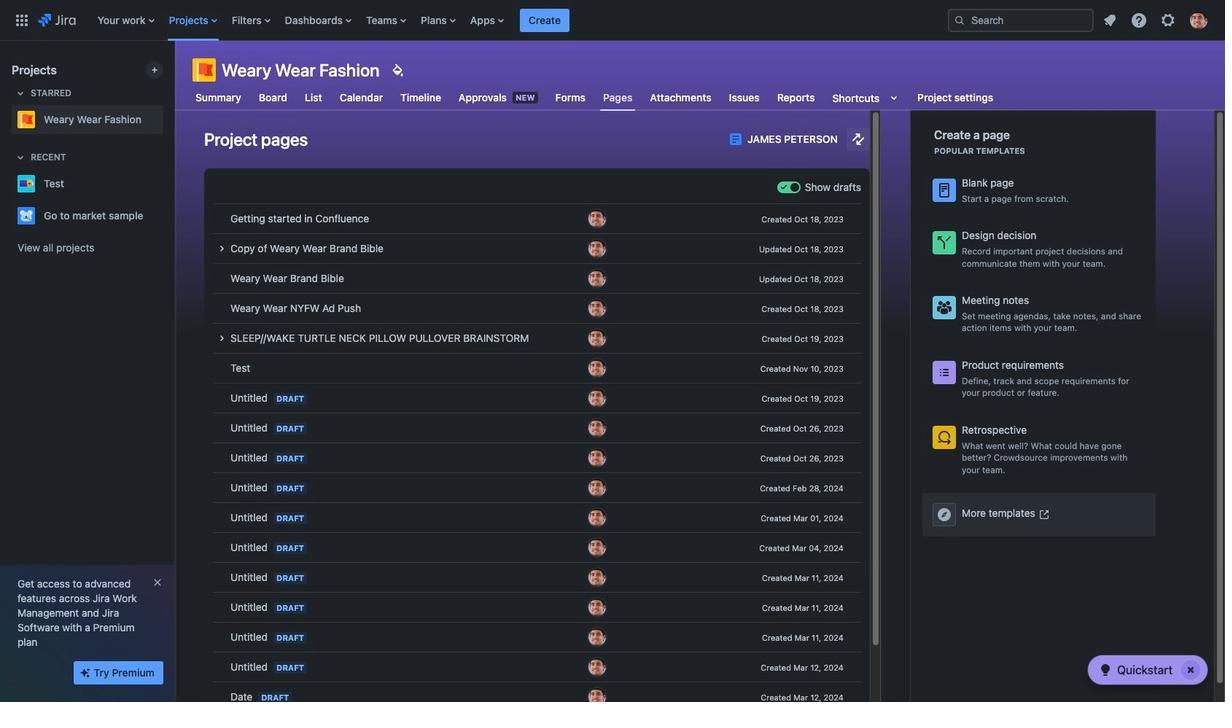 Task type: vqa. For each thing, say whether or not it's contained in the screenshot.
'Close premium upgrade banner' image
yes



Task type: locate. For each thing, give the bounding box(es) containing it.
6 james peterson image from the top
[[589, 449, 606, 467]]

james peterson image
[[589, 270, 606, 287], [589, 390, 606, 407], [589, 420, 606, 437], [589, 539, 606, 557], [589, 599, 606, 617], [589, 689, 606, 703]]

3 james peterson image from the top
[[589, 300, 606, 317]]

list
[[90, 0, 937, 40], [1097, 7, 1217, 33]]

11 row from the top
[[213, 503, 862, 533]]

6 row from the top
[[213, 354, 862, 384]]

4 james peterson image from the top
[[589, 539, 606, 557]]

meeting notes image
[[936, 299, 954, 317]]

check image
[[1097, 662, 1115, 679]]

tab list
[[184, 85, 1006, 111]]

add to starred image
[[159, 175, 177, 193], [159, 207, 177, 225]]

4 row from the top
[[213, 294, 862, 324]]

appswitcher icon image
[[13, 11, 31, 29]]

0 horizontal spatial list
[[90, 0, 937, 40]]

9 james peterson image from the top
[[589, 569, 606, 587]]

list item
[[520, 0, 570, 40]]

row group
[[213, 204, 862, 703]]

expand row 720936 image
[[213, 240, 231, 258]]

7 row from the top
[[213, 384, 862, 414]]

15 row from the top
[[213, 623, 862, 653]]

16 row from the top
[[213, 653, 862, 683]]

1 james peterson image from the top
[[589, 270, 606, 287]]

set project background image
[[389, 61, 406, 79]]

james peterson image for 12th row from the top
[[589, 539, 606, 557]]

james peterson image
[[589, 210, 606, 228], [589, 240, 606, 258], [589, 300, 606, 317], [589, 330, 606, 347], [589, 360, 606, 377], [589, 449, 606, 467], [589, 479, 606, 497], [589, 509, 606, 527], [589, 569, 606, 587], [589, 629, 606, 646], [589, 659, 606, 676]]

close premium upgrade banner image
[[152, 577, 163, 589]]

None search field
[[948, 8, 1094, 32]]

jira image
[[38, 11, 76, 29], [38, 11, 76, 29]]

2 james peterson image from the top
[[589, 240, 606, 258]]

5 james peterson image from the top
[[589, 599, 606, 617]]

2 add to starred image from the top
[[159, 207, 177, 225]]

10 row from the top
[[213, 474, 862, 503]]

3 james peterson image from the top
[[589, 420, 606, 437]]

1 add to starred image from the top
[[159, 175, 177, 193]]

2 james peterson image from the top
[[589, 390, 606, 407]]

sidebar navigation image
[[159, 58, 191, 88]]

james peterson image for 3rd row from the top
[[589, 270, 606, 287]]

3 row from the top
[[213, 264, 862, 294]]

blank image
[[936, 182, 954, 199]]

1 vertical spatial add to starred image
[[159, 207, 177, 225]]

0 vertical spatial add to starred image
[[159, 175, 177, 193]]

row
[[213, 204, 862, 234], [213, 234, 862, 264], [213, 264, 862, 294], [213, 294, 862, 324], [213, 324, 862, 354], [213, 354, 862, 384], [213, 384, 862, 414], [213, 414, 862, 444], [213, 444, 862, 474], [213, 474, 862, 503], [213, 503, 862, 533], [213, 533, 862, 563], [213, 563, 862, 593], [213, 593, 862, 623], [213, 623, 862, 653], [213, 653, 862, 683], [213, 683, 862, 703]]

more image
[[936, 506, 954, 524]]

decision image
[[936, 234, 954, 252]]

banner
[[0, 0, 1226, 41]]

6 james peterson image from the top
[[589, 689, 606, 703]]



Task type: describe. For each thing, give the bounding box(es) containing it.
4 james peterson image from the top
[[589, 330, 606, 347]]

14 row from the top
[[213, 593, 862, 623]]

11 james peterson image from the top
[[589, 659, 606, 676]]

james peterson image for tenth row from the bottom of the page
[[589, 420, 606, 437]]

settings image
[[1160, 11, 1178, 29]]

9 row from the top
[[213, 444, 862, 474]]

create project image
[[149, 64, 161, 76]]

primary element
[[9, 0, 937, 40]]

your profile and settings image
[[1191, 11, 1208, 29]]

dismiss quickstart image
[[1180, 659, 1203, 682]]

5 james peterson image from the top
[[589, 360, 606, 377]]

7 james peterson image from the top
[[589, 479, 606, 497]]

1 horizontal spatial list
[[1097, 7, 1217, 33]]

17 row from the top
[[213, 683, 862, 703]]

13 row from the top
[[213, 563, 862, 593]]

open in tab image
[[1039, 509, 1050, 521]]

james peterson image for first row from the bottom of the page
[[589, 689, 606, 703]]

help image
[[1131, 11, 1148, 29]]

2 row from the top
[[213, 234, 862, 264]]

12 row from the top
[[213, 533, 862, 563]]

collapse starred projects image
[[12, 85, 29, 102]]

product requirements image
[[936, 364, 954, 382]]

8 james peterson image from the top
[[589, 509, 606, 527]]

james peterson image for 14th row from the top of the page
[[589, 599, 606, 617]]

james peterson image for seventh row from the top of the page
[[589, 390, 606, 407]]

1 james peterson image from the top
[[589, 210, 606, 228]]

5 row from the top
[[213, 324, 862, 354]]

search image
[[954, 14, 966, 26]]

1 row from the top
[[213, 204, 862, 234]]

notifications image
[[1102, 11, 1119, 29]]

10 james peterson image from the top
[[589, 629, 606, 646]]

update space or page icon image
[[850, 131, 867, 148]]

expand row 1441793 image
[[213, 330, 231, 347]]

8 row from the top
[[213, 414, 862, 444]]

collapse recent projects image
[[12, 149, 29, 166]]

Search field
[[948, 8, 1094, 32]]

remove from starred image
[[159, 111, 177, 128]]

page image
[[730, 134, 742, 145]]

retrospective image
[[936, 429, 954, 446]]



